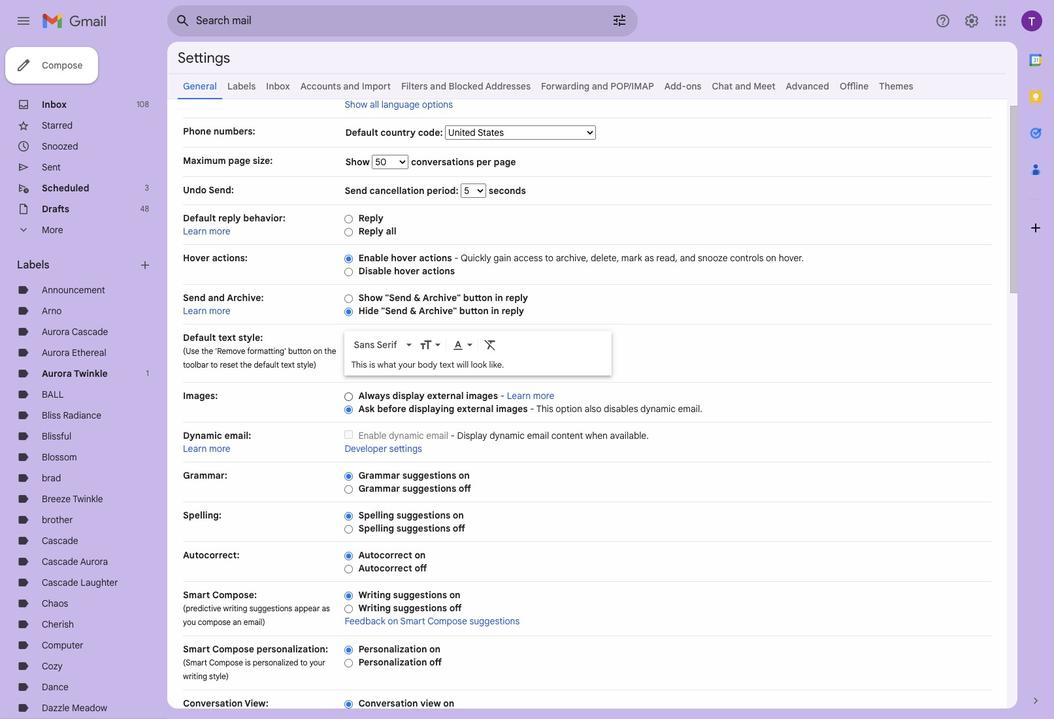 Task type: locate. For each thing, give the bounding box(es) containing it.
conversation left 'view:'
[[183, 698, 243, 710]]

personalization for personalization on
[[359, 644, 427, 656]]

grammar for grammar suggestions on
[[359, 470, 400, 482]]

on
[[766, 252, 777, 264], [314, 346, 323, 356], [459, 470, 470, 482], [453, 510, 464, 522], [415, 550, 426, 562], [450, 590, 461, 601], [388, 616, 398, 628], [430, 644, 441, 656], [443, 698, 455, 710]]

show down default country code: at the left of page
[[345, 156, 372, 168]]

1 vertical spatial twinkle
[[73, 494, 103, 505]]

off for grammar suggestions on
[[459, 483, 471, 495]]

smart down writing suggestions off
[[400, 616, 426, 628]]

None checkbox
[[345, 431, 353, 439]]

2 reply from the top
[[359, 226, 384, 237]]

suggestions
[[403, 470, 456, 482], [403, 483, 456, 495], [397, 510, 451, 522], [397, 523, 451, 535], [393, 590, 447, 601], [393, 603, 447, 615], [249, 604, 293, 614], [470, 616, 520, 628]]

1 vertical spatial spelling
[[359, 523, 394, 535]]

ons
[[686, 80, 702, 92]]

1 spelling from the top
[[359, 510, 394, 522]]

1 vertical spatial to
[[211, 360, 218, 370]]

images
[[466, 390, 498, 402], [496, 403, 528, 415]]

0 horizontal spatial is
[[245, 658, 251, 668]]

compose down gmail image
[[42, 59, 83, 71]]

1 conversation from the left
[[183, 698, 243, 710]]

cascade up the 'chaos'
[[42, 577, 78, 589]]

and left archive:
[[208, 292, 225, 304]]

0 horizontal spatial labels
[[17, 259, 49, 272]]

inbox for the top inbox link
[[266, 80, 290, 92]]

in down gain
[[495, 292, 503, 304]]

(smart
[[183, 658, 207, 668]]

1 horizontal spatial all
[[386, 226, 397, 237]]

all
[[370, 99, 379, 110], [386, 226, 397, 237]]

grammar suggestions off
[[359, 483, 471, 495]]

off up writing suggestions on on the left of the page
[[415, 563, 427, 575]]

0 vertical spatial show
[[345, 99, 368, 110]]

behavior:
[[243, 212, 286, 224]]

in up remove formatting ‪(⌘\)‬ icon
[[491, 305, 499, 317]]

developer settings link
[[345, 443, 422, 455]]

language
[[382, 99, 420, 110]]

1 vertical spatial smart
[[400, 616, 426, 628]]

0 vertical spatial writing
[[223, 604, 248, 614]]

1 vertical spatial default
[[183, 212, 216, 224]]

twinkle for aurora twinkle
[[74, 368, 108, 380]]

style)
[[297, 360, 316, 370], [209, 672, 229, 682]]

0 vertical spatial autocorrect
[[359, 550, 412, 562]]

0 horizontal spatial dynamic
[[389, 430, 424, 442]]

is inside smart compose personalization: (smart compose is personalized to your writing style)
[[245, 658, 251, 668]]

writing suggestions on
[[359, 590, 461, 601]]

0 horizontal spatial writing
[[183, 672, 207, 682]]

on right view
[[443, 698, 455, 710]]

0 vertical spatial in
[[495, 292, 503, 304]]

Grammar suggestions on radio
[[345, 472, 353, 482]]

send down hover
[[183, 292, 206, 304]]

spelling for spelling suggestions on
[[359, 510, 394, 522]]

0 vertical spatial send
[[345, 185, 367, 197]]

to down personalization:
[[300, 658, 308, 668]]

spelling right spelling suggestions off option at the bottom of page
[[359, 523, 394, 535]]

1 vertical spatial is
[[245, 658, 251, 668]]

archive" for hide
[[419, 305, 457, 317]]

snoozed link
[[42, 141, 78, 152]]

1 vertical spatial autocorrect
[[359, 563, 412, 575]]

page left size:
[[228, 155, 251, 167]]

1 personalization from the top
[[359, 644, 427, 656]]

0 horizontal spatial text
[[218, 332, 236, 344]]

1 vertical spatial labels
[[17, 259, 49, 272]]

1 vertical spatial in
[[491, 305, 499, 317]]

maximum
[[183, 155, 226, 167]]

button for show "send & archive" button in reply
[[463, 292, 493, 304]]

0 horizontal spatial inbox link
[[42, 99, 67, 110]]

labels heading
[[17, 259, 139, 272]]

inbox inside labels navigation
[[42, 99, 67, 110]]

and inside "send and archive: learn more"
[[208, 292, 225, 304]]

autocorrect down autocorrect on
[[359, 563, 412, 575]]

default up (use at the left of the page
[[183, 332, 216, 344]]

labels down more
[[17, 259, 49, 272]]

archive"
[[423, 292, 461, 304], [419, 305, 457, 317]]

as inside smart compose: (predictive writing suggestions appear as you compose an email)
[[322, 604, 330, 614]]

more down archive:
[[209, 305, 231, 317]]

1 vertical spatial grammar
[[359, 483, 400, 495]]

1 enable from the top
[[359, 252, 389, 264]]

Grammar suggestions off radio
[[345, 485, 353, 495]]

hover up disable hover actions
[[391, 252, 417, 264]]

1 vertical spatial inbox
[[42, 99, 67, 110]]

all down cancellation
[[386, 226, 397, 237]]

learn more link for and
[[183, 305, 231, 317]]

1 vertical spatial personalization
[[359, 657, 427, 669]]

maximum page size:
[[183, 155, 273, 167]]

aurora down arno link
[[42, 326, 70, 338]]

suggestions for spelling suggestions on
[[397, 510, 451, 522]]

1 horizontal spatial send
[[345, 185, 367, 197]]

forwarding and pop/imap link
[[541, 80, 654, 92]]

smart inside smart compose personalization: (smart compose is personalized to your writing style)
[[183, 644, 210, 656]]

send cancellation period:
[[345, 185, 461, 197]]

- left quickly
[[454, 252, 459, 264]]

1 horizontal spatial writing
[[223, 604, 248, 614]]

labels link
[[227, 80, 256, 92]]

is left what in the left of the page
[[369, 360, 375, 371]]

learn down dynamic
[[183, 443, 207, 455]]

and for archive:
[[208, 292, 225, 304]]

- left option
[[530, 403, 535, 415]]

sans serif option
[[351, 339, 404, 352]]

on inside default text style: (use the 'remove formatting' button on the toolbar to reset the default text style)
[[314, 346, 323, 356]]

- up ask before displaying external images - this option also disables dynamic email.
[[501, 390, 505, 402]]

inbox
[[266, 80, 290, 92], [42, 99, 67, 110]]

hover right disable
[[394, 265, 420, 277]]

0 horizontal spatial to
[[211, 360, 218, 370]]

aurora up aurora twinkle link
[[42, 347, 70, 359]]

1 reply from the top
[[359, 212, 384, 224]]

external down always display external images - learn more at bottom
[[457, 403, 494, 415]]

2 conversation from the left
[[359, 698, 418, 710]]

the right reset
[[240, 360, 252, 370]]

1 vertical spatial button
[[459, 305, 489, 317]]

autocorrect
[[359, 550, 412, 562], [359, 563, 412, 575]]

smart up the (smart
[[183, 644, 210, 656]]

per
[[477, 156, 492, 168]]

and for meet
[[735, 80, 752, 92]]

feedback on smart compose suggestions
[[345, 616, 520, 628]]

enable inside enable dynamic email - display dynamic email content when available. developer settings
[[359, 430, 387, 442]]

0 vertical spatial personalization
[[359, 644, 427, 656]]

twinkle for breeze twinkle
[[73, 494, 103, 505]]

1 autocorrect from the top
[[359, 550, 412, 562]]

0 vertical spatial style)
[[297, 360, 316, 370]]

add-ons
[[665, 80, 702, 92]]

off up feedback on smart compose suggestions link
[[450, 603, 462, 615]]

0 vertical spatial "send
[[385, 292, 412, 304]]

suggestions for writing suggestions on
[[393, 590, 447, 601]]

this down sans
[[351, 360, 367, 371]]

0 vertical spatial button
[[463, 292, 493, 304]]

learn inside "send and archive: learn more"
[[183, 305, 207, 317]]

on down writing suggestions off
[[388, 616, 398, 628]]

1 vertical spatial enable
[[359, 430, 387, 442]]

Search mail text field
[[196, 14, 575, 27]]

blissful link
[[42, 431, 71, 443]]

0 vertical spatial is
[[369, 360, 375, 371]]

your
[[399, 360, 416, 371], [310, 658, 326, 668]]

all for reply
[[386, 226, 397, 237]]

0 vertical spatial default
[[345, 127, 378, 139]]

reply down send:
[[218, 212, 241, 224]]

this left option
[[537, 403, 554, 415]]

cascade
[[72, 326, 108, 338], [42, 535, 78, 547], [42, 556, 78, 568], [42, 577, 78, 589]]

Personalization on radio
[[345, 646, 353, 656]]

dazzle meadow
[[42, 703, 107, 715]]

on down spelling suggestions off
[[415, 550, 426, 562]]

1 vertical spatial all
[[386, 226, 397, 237]]

2 vertical spatial show
[[359, 292, 383, 304]]

0 vertical spatial writing
[[359, 590, 391, 601]]

and right read,
[[680, 252, 696, 264]]

2 vertical spatial default
[[183, 332, 216, 344]]

to left reset
[[211, 360, 218, 370]]

personalization on
[[359, 644, 441, 656]]

1
[[146, 369, 149, 379]]

text up 'remove on the left of the page
[[218, 332, 236, 344]]

aurora ethereal link
[[42, 347, 106, 359]]

1 horizontal spatial inbox
[[266, 80, 290, 92]]

settings
[[389, 443, 422, 455]]

more down dynamic
[[209, 443, 231, 455]]

style) up conversation view:
[[209, 672, 229, 682]]

on left sans
[[314, 346, 323, 356]]

2 horizontal spatial to
[[545, 252, 554, 264]]

2 enable from the top
[[359, 430, 387, 442]]

enable up disable
[[359, 252, 389, 264]]

learn up hover
[[183, 226, 207, 237]]

send and archive: learn more
[[183, 292, 264, 317]]

0 vertical spatial all
[[370, 99, 379, 110]]

dynamic
[[183, 430, 222, 442]]

1 writing from the top
[[359, 590, 391, 601]]

also
[[585, 403, 602, 415]]

in for show "send & archive" button in reply
[[495, 292, 503, 304]]

0 horizontal spatial your
[[310, 658, 326, 668]]

hover
[[183, 252, 210, 264]]

personalization:
[[257, 644, 328, 656]]

learn more link down archive:
[[183, 305, 231, 317]]

learn more link for email:
[[183, 443, 231, 455]]

labels inside navigation
[[17, 259, 49, 272]]

more inside "send and archive: learn more"
[[209, 305, 231, 317]]

quickly
[[461, 252, 492, 264]]

0 vertical spatial this
[[351, 360, 367, 371]]

cascade laughter link
[[42, 577, 118, 589]]

actions up disable hover actions
[[419, 252, 452, 264]]

send up reply radio
[[345, 185, 367, 197]]

enable for enable hover actions
[[359, 252, 389, 264]]

brother link
[[42, 515, 73, 526]]

button up hide "send & archive" button in reply
[[463, 292, 493, 304]]

personalization down personalization on
[[359, 657, 427, 669]]

Ask before displaying external images radio
[[345, 405, 353, 415]]

1 vertical spatial archive"
[[419, 305, 457, 317]]

writing down the (smart
[[183, 672, 207, 682]]

smart up (predictive
[[183, 590, 210, 601]]

in for hide "send & archive" button in reply
[[491, 305, 499, 317]]

0 vertical spatial archive"
[[423, 292, 461, 304]]

gain
[[494, 252, 512, 264]]

0 vertical spatial actions
[[419, 252, 452, 264]]

email.
[[678, 403, 703, 415]]

default for default text style: (use the 'remove formatting' button on the toolbar to reset the default text style)
[[183, 332, 216, 344]]

conversation view on
[[359, 698, 455, 710]]

default inside default text style: (use the 'remove formatting' button on the toolbar to reset the default text style)
[[183, 332, 216, 344]]

forwarding and pop/imap
[[541, 80, 654, 92]]

email down ask before displaying external images - this option also disables dynamic email.
[[527, 430, 549, 442]]

main menu image
[[16, 13, 31, 29]]

0 horizontal spatial send
[[183, 292, 206, 304]]

inbox up the starred link
[[42, 99, 67, 110]]

0 horizontal spatial conversation
[[183, 698, 243, 710]]

enable up developer
[[359, 430, 387, 442]]

breeze twinkle
[[42, 494, 103, 505]]

reply inside default reply behavior: learn more
[[218, 212, 241, 224]]

themes
[[880, 80, 914, 92]]

images down look
[[466, 390, 498, 402]]

1 vertical spatial "send
[[381, 305, 408, 317]]

hover
[[391, 252, 417, 264], [394, 265, 420, 277]]

0 vertical spatial to
[[545, 252, 554, 264]]

2 grammar from the top
[[359, 483, 400, 495]]

disables
[[604, 403, 638, 415]]

dynamic up settings
[[389, 430, 424, 442]]

accounts and import
[[301, 80, 391, 92]]

tab list
[[1018, 42, 1055, 673]]

archive" for show
[[423, 292, 461, 304]]

0 horizontal spatial style)
[[209, 672, 229, 682]]

1 vertical spatial &
[[410, 305, 417, 317]]

archive" down show "send & archive" button in reply
[[419, 305, 457, 317]]

button
[[463, 292, 493, 304], [459, 305, 489, 317], [288, 346, 312, 356]]

cascade aurora
[[42, 556, 108, 568]]

cozy link
[[42, 661, 63, 673]]

cascade for cascade link
[[42, 535, 78, 547]]

twinkle
[[74, 368, 108, 380], [73, 494, 103, 505]]

style) right default
[[297, 360, 316, 370]]

2 autocorrect from the top
[[359, 563, 412, 575]]

and right chat
[[735, 80, 752, 92]]

enable
[[359, 252, 389, 264], [359, 430, 387, 442]]

cascade up 'ethereal'
[[72, 326, 108, 338]]

smart inside smart compose: (predictive writing suggestions appear as you compose an email)
[[183, 590, 210, 601]]

conversation for conversation view:
[[183, 698, 243, 710]]

2 vertical spatial button
[[288, 346, 312, 356]]

2 personalization from the top
[[359, 657, 427, 669]]

1 vertical spatial inbox link
[[42, 99, 67, 110]]

autocorrect on
[[359, 550, 426, 562]]

sent
[[42, 161, 61, 173]]

108
[[137, 99, 149, 109]]

1 vertical spatial as
[[322, 604, 330, 614]]

1 vertical spatial writing
[[183, 672, 207, 682]]

page
[[228, 155, 251, 167], [494, 156, 516, 168]]

the right (use at the left of the page
[[201, 346, 213, 356]]

reply right reply all option
[[359, 226, 384, 237]]

inbox right labels link
[[266, 80, 290, 92]]

accounts and import link
[[301, 80, 391, 92]]

disable
[[359, 265, 392, 277]]

&
[[414, 292, 421, 304], [410, 305, 417, 317]]

radiance
[[63, 410, 101, 422]]

show down the accounts and import link
[[345, 99, 368, 110]]

and for import
[[343, 80, 360, 92]]

1 vertical spatial send
[[183, 292, 206, 304]]

reply up reply all
[[359, 212, 384, 224]]

0 vertical spatial &
[[414, 292, 421, 304]]

reply up formatting options toolbar
[[502, 305, 524, 317]]

disable hover actions
[[359, 265, 455, 277]]

send for send cancellation period:
[[345, 185, 367, 197]]

Show "Send & Archive" button in reply radio
[[345, 294, 353, 304]]

undo
[[183, 184, 207, 196]]

smart for smart compose:
[[183, 590, 210, 601]]

show up hide
[[359, 292, 383, 304]]

cascade down brother link
[[42, 535, 78, 547]]

1 horizontal spatial this
[[537, 403, 554, 415]]

snooze
[[698, 252, 728, 264]]

default left the country
[[345, 127, 378, 139]]

brad link
[[42, 473, 61, 484]]

off down spelling suggestions on
[[453, 523, 465, 535]]

& for hide
[[410, 305, 417, 317]]

1 vertical spatial your
[[310, 658, 326, 668]]

1 horizontal spatial is
[[369, 360, 375, 371]]

0 horizontal spatial email
[[426, 430, 448, 442]]

and left import
[[343, 80, 360, 92]]

cherish link
[[42, 619, 74, 631]]

(use
[[183, 346, 199, 356]]

0 horizontal spatial as
[[322, 604, 330, 614]]

external up displaying
[[427, 390, 464, 402]]

default inside default reply behavior: learn more
[[183, 212, 216, 224]]

writing up feedback
[[359, 603, 391, 615]]

default
[[254, 360, 279, 370]]

drafts link
[[42, 203, 69, 215]]

to right access
[[545, 252, 554, 264]]

aurora up the ball link
[[42, 368, 72, 380]]

0 horizontal spatial this
[[351, 360, 367, 371]]

scheduled
[[42, 182, 89, 194]]

1 vertical spatial show
[[345, 156, 372, 168]]

archive:
[[227, 292, 264, 304]]

1 vertical spatial reply
[[506, 292, 528, 304]]

show for show "send & archive" button in reply
[[359, 292, 383, 304]]

reply
[[218, 212, 241, 224], [506, 292, 528, 304], [502, 305, 524, 317]]

1 email from the left
[[426, 430, 448, 442]]

default for default reply behavior: learn more
[[183, 212, 216, 224]]

labels right general link
[[227, 80, 256, 92]]

reply for show "send & archive" button in reply
[[506, 292, 528, 304]]

0 vertical spatial twinkle
[[74, 368, 108, 380]]

send inside "send and archive: learn more"
[[183, 292, 206, 304]]

1 horizontal spatial conversation
[[359, 698, 418, 710]]

2 vertical spatial to
[[300, 658, 308, 668]]

0 vertical spatial smart
[[183, 590, 210, 601]]

0 vertical spatial spelling
[[359, 510, 394, 522]]

blissful
[[42, 431, 71, 443]]

& up hide "send & archive" button in reply
[[414, 292, 421, 304]]

0 horizontal spatial inbox
[[42, 99, 67, 110]]

code:
[[418, 127, 443, 139]]

offline
[[840, 80, 869, 92]]

button right formatting'
[[288, 346, 312, 356]]

0 vertical spatial as
[[645, 252, 654, 264]]

is left personalized
[[245, 658, 251, 668]]

1 vertical spatial writing
[[359, 603, 391, 615]]

1 vertical spatial reply
[[359, 226, 384, 237]]

0 vertical spatial your
[[399, 360, 416, 371]]

to inside default text style: (use the 'remove formatting' button on the toolbar to reset the default text style)
[[211, 360, 218, 370]]

announcement
[[42, 284, 105, 296]]

when
[[586, 430, 608, 442]]

actions for enable
[[419, 252, 452, 264]]

cascade down cascade link
[[42, 556, 78, 568]]

0 vertical spatial inbox
[[266, 80, 290, 92]]

reply for hide "send & archive" button in reply
[[502, 305, 524, 317]]

labels navigation
[[0, 42, 167, 720]]

1 horizontal spatial email
[[527, 430, 549, 442]]

- left display
[[451, 430, 455, 442]]

2 writing from the top
[[359, 603, 391, 615]]

twinkle down 'ethereal'
[[74, 368, 108, 380]]

to inside smart compose personalization: (smart compose is personalized to your writing style)
[[300, 658, 308, 668]]

2 vertical spatial reply
[[502, 305, 524, 317]]

dynamic left email.
[[641, 403, 676, 415]]

0 vertical spatial hover
[[391, 252, 417, 264]]

reply
[[359, 212, 384, 224], [359, 226, 384, 237]]

1 horizontal spatial labels
[[227, 80, 256, 92]]

learn more link down dynamic
[[183, 443, 231, 455]]

drafts
[[42, 203, 69, 215]]

numbers:
[[214, 126, 255, 137]]

suggestions for spelling suggestions off
[[397, 523, 451, 535]]

images up enable dynamic email - display dynamic email content when available. developer settings
[[496, 403, 528, 415]]

learn more link for reply
[[183, 226, 231, 237]]

personalized
[[253, 658, 298, 668]]

learn more link
[[183, 226, 231, 237], [183, 305, 231, 317], [507, 390, 555, 402], [183, 443, 231, 455]]

inbox for the bottom inbox link
[[42, 99, 67, 110]]

0 vertical spatial enable
[[359, 252, 389, 264]]

twinkle right breeze
[[73, 494, 103, 505]]

advanced search options image
[[607, 7, 633, 33]]

2 spelling from the top
[[359, 523, 394, 535]]

this is what your body text will look like.
[[351, 360, 504, 371]]

"send right hide
[[381, 305, 408, 317]]

dynamic right display
[[490, 430, 525, 442]]

the left sans
[[325, 346, 336, 356]]

Spelling suggestions off radio
[[345, 525, 353, 535]]

writing inside smart compose: (predictive writing suggestions appear as you compose an email)
[[223, 604, 248, 614]]

None search field
[[167, 5, 638, 37]]

2 vertical spatial smart
[[183, 644, 210, 656]]

0 vertical spatial labels
[[227, 80, 256, 92]]

feedback
[[345, 616, 386, 628]]

dance link
[[42, 682, 69, 694]]

1 vertical spatial actions
[[422, 265, 455, 277]]

1 grammar from the top
[[359, 470, 400, 482]]

remove formatting ‪(⌘\)‬ image
[[484, 339, 497, 352]]

reply for reply
[[359, 212, 384, 224]]



Task type: describe. For each thing, give the bounding box(es) containing it.
off down personalization on
[[430, 657, 442, 669]]

starred link
[[42, 120, 73, 131]]

more inside the dynamic email: learn more
[[209, 443, 231, 455]]

sans
[[354, 340, 375, 351]]

conversation for conversation view on
[[359, 698, 418, 710]]

0 vertical spatial external
[[427, 390, 464, 402]]

spelling for spelling suggestions off
[[359, 523, 394, 535]]

compose:
[[212, 590, 257, 601]]

show all language options
[[345, 99, 453, 110]]

advanced
[[786, 80, 830, 92]]

support image
[[936, 13, 951, 29]]

0 vertical spatial inbox link
[[266, 80, 290, 92]]

button for hide "send & archive" button in reply
[[459, 305, 489, 317]]

1 horizontal spatial page
[[494, 156, 516, 168]]

option
[[556, 403, 582, 415]]

1 horizontal spatial the
[[240, 360, 252, 370]]

serif
[[377, 340, 397, 351]]

1 horizontal spatial text
[[281, 360, 295, 370]]

conversations
[[411, 156, 474, 168]]

what
[[378, 360, 396, 371]]

filters and blocked addresses
[[401, 80, 531, 92]]

to for access
[[545, 252, 554, 264]]

suggestions inside smart compose: (predictive writing suggestions appear as you compose an email)
[[249, 604, 293, 614]]

off for writing suggestions on
[[450, 603, 462, 615]]

show for show all language options
[[345, 99, 368, 110]]

off for spelling suggestions on
[[453, 523, 465, 535]]

Spelling suggestions on radio
[[345, 512, 353, 522]]

Personalization off radio
[[345, 659, 353, 669]]

laughter
[[81, 577, 118, 589]]

grammar suggestions on
[[359, 470, 470, 482]]

dazzle
[[42, 703, 70, 715]]

themes link
[[880, 80, 914, 92]]

spelling suggestions on
[[359, 510, 464, 522]]

general link
[[183, 80, 217, 92]]

on up spelling suggestions off
[[453, 510, 464, 522]]

Disable hover actions radio
[[345, 267, 353, 277]]

bliss radiance
[[42, 410, 101, 422]]

compose inside button
[[42, 59, 83, 71]]

and for blocked
[[430, 80, 447, 92]]

hide
[[359, 305, 379, 317]]

advanced link
[[786, 80, 830, 92]]

cascade for cascade aurora
[[42, 556, 78, 568]]

body
[[418, 360, 438, 371]]

read,
[[657, 252, 678, 264]]

on down display
[[459, 470, 470, 482]]

ask
[[359, 403, 375, 415]]

size:
[[253, 155, 273, 167]]

all for show
[[370, 99, 379, 110]]

1 horizontal spatial as
[[645, 252, 654, 264]]

more
[[42, 224, 63, 236]]

0 horizontal spatial page
[[228, 155, 251, 167]]

search mail image
[[171, 9, 195, 33]]

button inside default text style: (use the 'remove formatting' button on the toolbar to reset the default text style)
[[288, 346, 312, 356]]

computer
[[42, 640, 83, 652]]

before
[[377, 403, 406, 415]]

autocorrect for autocorrect on
[[359, 550, 412, 562]]

aurora for aurora ethereal
[[42, 347, 70, 359]]

delete,
[[591, 252, 619, 264]]

Reply all radio
[[345, 227, 353, 237]]

Autocorrect off radio
[[345, 565, 353, 575]]

reply all
[[359, 226, 397, 237]]

Autocorrect on radio
[[345, 552, 353, 561]]

writing for writing suggestions off
[[359, 603, 391, 615]]

style:
[[238, 332, 263, 344]]

1 vertical spatial this
[[537, 403, 554, 415]]

grammar for grammar suggestions off
[[359, 483, 400, 495]]

aurora for aurora cascade
[[42, 326, 70, 338]]

Always display external images radio
[[345, 392, 353, 402]]

settings
[[178, 49, 230, 66]]

labels for labels heading
[[17, 259, 49, 272]]

hover actions:
[[183, 252, 248, 264]]

1 horizontal spatial your
[[399, 360, 416, 371]]

more up ask before displaying external images - this option also disables dynamic email.
[[533, 390, 555, 402]]

personalization for personalization off
[[359, 657, 427, 669]]

to for personalized
[[300, 658, 308, 668]]

on up feedback on smart compose suggestions link
[[450, 590, 461, 601]]

aurora cascade link
[[42, 326, 108, 338]]

suggestions for grammar suggestions off
[[403, 483, 456, 495]]

learn more link up ask before displaying external images - this option also disables dynamic email.
[[507, 390, 555, 402]]

meadow
[[72, 703, 107, 715]]

more inside default reply behavior: learn more
[[209, 226, 231, 237]]

smart for smart compose personalization:
[[183, 644, 210, 656]]

cascade for cascade laughter
[[42, 577, 78, 589]]

hover for enable
[[391, 252, 417, 264]]

announcement link
[[42, 284, 105, 296]]

always
[[359, 390, 390, 402]]

actions:
[[212, 252, 248, 264]]

starred
[[42, 120, 73, 131]]

view:
[[245, 698, 269, 710]]

undo send:
[[183, 184, 234, 196]]

Conversation view on radio
[[345, 700, 353, 710]]

2 horizontal spatial text
[[440, 360, 455, 371]]

send for send and archive: learn more
[[183, 292, 206, 304]]

ethereal
[[72, 347, 106, 359]]

(predictive
[[183, 604, 221, 614]]

email:
[[225, 430, 251, 442]]

suggestions for writing suggestions off
[[393, 603, 447, 615]]

will
[[457, 360, 469, 371]]

suggestions for grammar suggestions on
[[403, 470, 456, 482]]

enable for enable dynamic email
[[359, 430, 387, 442]]

archive,
[[556, 252, 589, 264]]

2 horizontal spatial dynamic
[[641, 403, 676, 415]]

learn up ask before displaying external images - this option also disables dynamic email.
[[507, 390, 531, 402]]

spelling:
[[183, 510, 222, 522]]

send:
[[209, 184, 234, 196]]

your inside smart compose personalization: (smart compose is personalized to your writing style)
[[310, 658, 326, 668]]

general
[[183, 80, 217, 92]]

writing inside smart compose personalization: (smart compose is personalized to your writing style)
[[183, 672, 207, 682]]

cherish
[[42, 619, 74, 631]]

compose button
[[5, 47, 98, 84]]

0 vertical spatial images
[[466, 390, 498, 402]]

compose right the (smart
[[209, 658, 243, 668]]

brother
[[42, 515, 73, 526]]

style) inside smart compose personalization: (smart compose is personalized to your writing style)
[[209, 672, 229, 682]]

Enable hover actions radio
[[345, 254, 353, 264]]

Writing suggestions on radio
[[345, 592, 353, 601]]

0 horizontal spatial the
[[201, 346, 213, 356]]

"send for hide
[[381, 305, 408, 317]]

gmail image
[[42, 8, 113, 34]]

reply for reply all
[[359, 226, 384, 237]]

aurora cascade
[[42, 326, 108, 338]]

breeze twinkle link
[[42, 494, 103, 505]]

writing suggestions off
[[359, 603, 462, 615]]

'remove
[[215, 346, 245, 356]]

learn inside the dynamic email: learn more
[[183, 443, 207, 455]]

show for show
[[345, 156, 372, 168]]

dance
[[42, 682, 69, 694]]

style) inside default text style: (use the 'remove formatting' button on the toolbar to reset the default text style)
[[297, 360, 316, 370]]

learn inside default reply behavior: learn more
[[183, 226, 207, 237]]

compose down writing suggestions off
[[428, 616, 467, 628]]

formatting'
[[247, 346, 286, 356]]

labels for labels link
[[227, 80, 256, 92]]

Hide "Send & Archive" button in reply radio
[[345, 307, 353, 317]]

add-
[[665, 80, 686, 92]]

blossom
[[42, 452, 77, 464]]

Reply radio
[[345, 214, 353, 224]]

images:
[[183, 390, 218, 402]]

display
[[457, 430, 487, 442]]

bliss radiance link
[[42, 410, 101, 422]]

1 vertical spatial images
[[496, 403, 528, 415]]

settings image
[[964, 13, 980, 29]]

actions for disable
[[422, 265, 455, 277]]

"send for show
[[385, 292, 412, 304]]

accounts
[[301, 80, 341, 92]]

snoozed
[[42, 141, 78, 152]]

computer link
[[42, 640, 83, 652]]

aurora for aurora twinkle
[[42, 368, 72, 380]]

1 horizontal spatial dynamic
[[490, 430, 525, 442]]

available.
[[610, 430, 649, 442]]

view
[[421, 698, 441, 710]]

show all language options link
[[345, 99, 453, 110]]

aurora up laughter at bottom left
[[80, 556, 108, 568]]

email)
[[244, 618, 265, 628]]

hover for disable
[[394, 265, 420, 277]]

toolbar
[[183, 360, 209, 370]]

default for default country code:
[[345, 127, 378, 139]]

& for show
[[414, 292, 421, 304]]

autocorrect for autocorrect off
[[359, 563, 412, 575]]

show "send & archive" button in reply
[[359, 292, 528, 304]]

Writing suggestions off radio
[[345, 605, 353, 614]]

writing for writing suggestions on
[[359, 590, 391, 601]]

on down feedback on smart compose suggestions
[[430, 644, 441, 656]]

on left hover.
[[766, 252, 777, 264]]

chaos
[[42, 598, 68, 610]]

formatting options toolbar
[[349, 333, 608, 357]]

2 email from the left
[[527, 430, 549, 442]]

mark
[[622, 252, 642, 264]]

ball link
[[42, 389, 64, 401]]

- inside enable dynamic email - display dynamic email content when available. developer settings
[[451, 430, 455, 442]]

content
[[552, 430, 583, 442]]

display
[[393, 390, 425, 402]]

blocked
[[449, 80, 484, 92]]

and for pop/imap
[[592, 80, 608, 92]]

2 horizontal spatial the
[[325, 346, 336, 356]]

import
[[362, 80, 391, 92]]

blossom link
[[42, 452, 77, 464]]

developer
[[345, 443, 387, 455]]

arno
[[42, 305, 62, 317]]

compose down an
[[212, 644, 254, 656]]

always display external images - learn more
[[359, 390, 555, 402]]

1 vertical spatial external
[[457, 403, 494, 415]]



Task type: vqa. For each thing, say whether or not it's contained in the screenshot.


